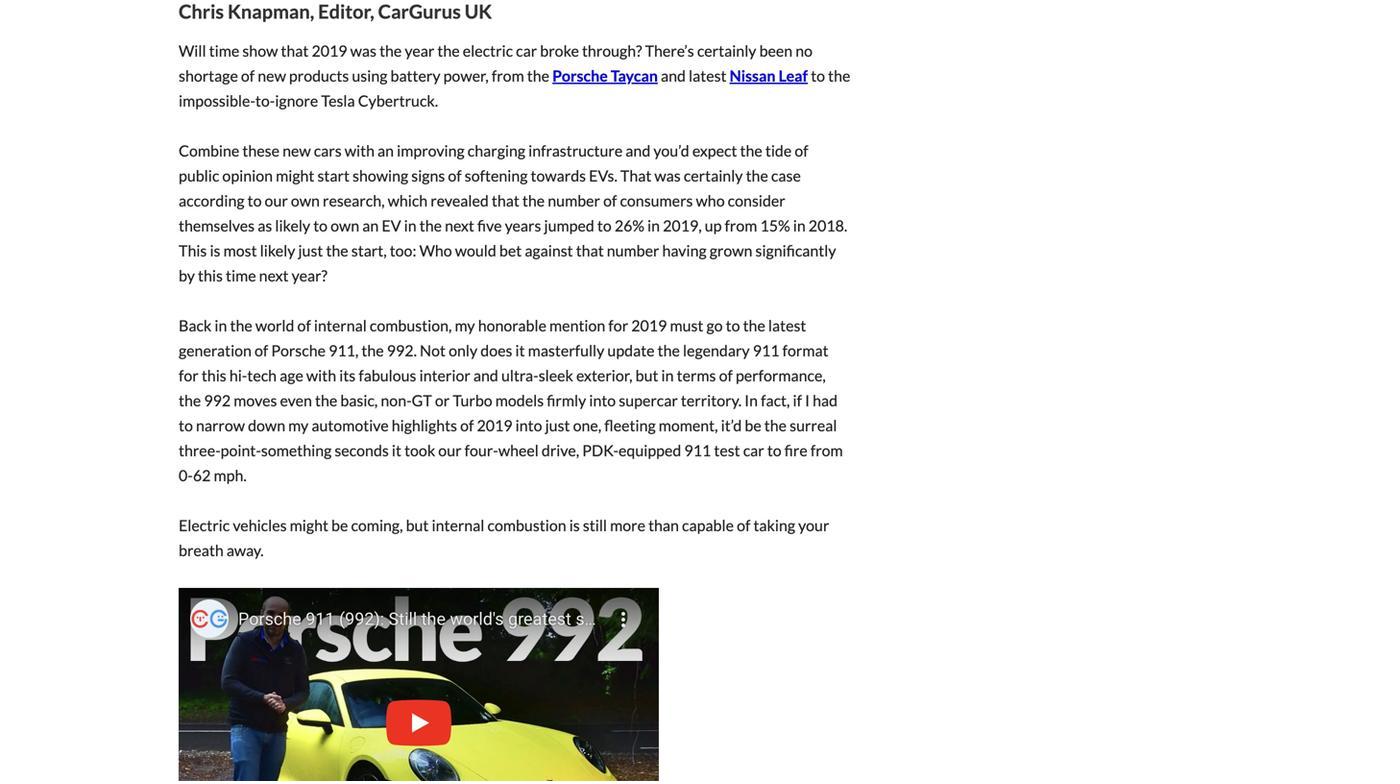 Task type: locate. For each thing, give the bounding box(es) containing it.
this inside back in the world of internal combustion, my honorable mention for 2019 must go to the latest generation of porsche 911, the 992. not only does it masterfully update the legendary 911 format for this hi-tech age with its fabulous interior and ultra-sleek exterior, but in terms of performance, the 992 moves even the basic, non-gt or turbo models firmly into supercar territory. in fact, if i had to narrow down my automotive highlights of 2019 into just one, fleeting moment, it'd be the surreal three-point-something seconds it took our four-wheel drive, pdk-equipped 911 test car to fire from 0-62 mph.
[[202, 366, 227, 385]]

ultra-
[[502, 366, 539, 385]]

an left ev
[[363, 216, 379, 235]]

0 horizontal spatial porsche
[[271, 341, 326, 360]]

just
[[298, 241, 323, 260], [546, 416, 570, 435]]

the right leaf
[[829, 66, 851, 85]]

0 horizontal spatial but
[[406, 516, 429, 535]]

drive,
[[542, 441, 580, 460]]

leaf
[[779, 66, 808, 85]]

must
[[670, 316, 704, 335]]

1 vertical spatial it
[[392, 441, 402, 460]]

and down there's
[[661, 66, 686, 85]]

2 vertical spatial and
[[474, 366, 499, 385]]

basic,
[[341, 391, 378, 410]]

with inside combine these new cars with an improving charging infrastructure and you'd expect the tide of public opinion might start showing signs of softening towards evs. that was certainly the case according to our own research, which revealed that the number of consumers who consider themselves as likely to own an ev in the next five years jumped to 26% in 2019, up from 15% in 2018. this is most likely just the start, too: who would bet against that number having grown significantly by this time next year?
[[345, 141, 375, 160]]

evs.
[[589, 166, 618, 185]]

according
[[179, 191, 245, 210]]

new left cars on the top
[[283, 141, 311, 160]]

latest inside back in the world of internal combustion, my honorable mention for 2019 must go to the latest generation of porsche 911, the 992. not only does it masterfully update the legendary 911 format for this hi-tech age with its fabulous interior and ultra-sleek exterior, but in terms of performance, the 992 moves even the basic, non-gt or turbo models firmly into supercar territory. in fact, if i had to narrow down my automotive highlights of 2019 into just one, fleeting moment, it'd be the surreal three-point-something seconds it took our four-wheel drive, pdk-equipped 911 test car to fire from 0-62 mph.
[[769, 316, 807, 335]]

0 horizontal spatial for
[[179, 366, 199, 385]]

0 vertical spatial this
[[198, 266, 223, 285]]

0 vertical spatial be
[[745, 416, 762, 435]]

that down softening
[[492, 191, 520, 210]]

but up "supercar"
[[636, 366, 659, 385]]

certainly
[[698, 41, 757, 60], [684, 166, 743, 185]]

improving
[[397, 141, 465, 160]]

0 vertical spatial my
[[455, 316, 475, 335]]

2019 up the update
[[632, 316, 667, 335]]

1 vertical spatial our
[[439, 441, 462, 460]]

in right 26%
[[648, 216, 660, 235]]

0 vertical spatial from
[[492, 66, 524, 85]]

internal
[[314, 316, 367, 335], [432, 516, 485, 535]]

1 horizontal spatial car
[[744, 441, 765, 460]]

0 vertical spatial car
[[516, 41, 537, 60]]

with
[[345, 141, 375, 160], [307, 366, 337, 385]]

number up jumped
[[548, 191, 601, 210]]

is inside electric vehicles might be coming, but internal combustion is still more than capable of taking your breath away.
[[570, 516, 580, 535]]

0 horizontal spatial next
[[259, 266, 289, 285]]

internal left combustion
[[432, 516, 485, 535]]

into down models
[[516, 416, 543, 435]]

age
[[280, 366, 304, 385]]

just up drive,
[[546, 416, 570, 435]]

porsche up age
[[271, 341, 326, 360]]

but right coming,
[[406, 516, 429, 535]]

and down 'does'
[[474, 366, 499, 385]]

that down jumped
[[576, 241, 604, 260]]

in
[[745, 391, 758, 410]]

go
[[707, 316, 723, 335]]

i
[[805, 391, 810, 410]]

is right this
[[210, 241, 221, 260]]

vehicles
[[233, 516, 287, 535]]

1 horizontal spatial latest
[[769, 316, 807, 335]]

1 vertical spatial my
[[288, 416, 309, 435]]

back
[[179, 316, 212, 335]]

that
[[281, 41, 309, 60], [492, 191, 520, 210], [576, 241, 604, 260]]

number
[[548, 191, 601, 210], [607, 241, 660, 260]]

1 vertical spatial just
[[546, 416, 570, 435]]

0 horizontal spatial 2019
[[312, 41, 348, 60]]

most
[[224, 241, 257, 260]]

0 vertical spatial might
[[276, 166, 315, 185]]

in right 15%
[[794, 216, 806, 235]]

my up only
[[455, 316, 475, 335]]

might
[[276, 166, 315, 185], [290, 516, 329, 535]]

moment,
[[659, 416, 718, 435]]

might inside electric vehicles might be coming, but internal combustion is still more than capable of taking your breath away.
[[290, 516, 329, 535]]

2019 up 'products'
[[312, 41, 348, 60]]

1 vertical spatial certainly
[[684, 166, 743, 185]]

the
[[380, 41, 402, 60], [438, 41, 460, 60], [527, 66, 550, 85], [829, 66, 851, 85], [741, 141, 763, 160], [746, 166, 769, 185], [523, 191, 545, 210], [420, 216, 442, 235], [326, 241, 349, 260], [230, 316, 253, 335], [743, 316, 766, 335], [362, 341, 384, 360], [658, 341, 680, 360], [179, 391, 201, 410], [315, 391, 338, 410], [765, 416, 787, 435]]

might left start
[[276, 166, 315, 185]]

0 vertical spatial porsche
[[553, 66, 608, 85]]

in
[[404, 216, 417, 235], [648, 216, 660, 235], [794, 216, 806, 235], [215, 316, 227, 335], [662, 366, 674, 385]]

the right go
[[743, 316, 766, 335]]

0 horizontal spatial own
[[291, 191, 320, 210]]

0 horizontal spatial and
[[474, 366, 499, 385]]

is inside combine these new cars with an improving charging infrastructure and you'd expect the tide of public opinion might start showing signs of softening towards evs. that was certainly the case according to our own research, which revealed that the number of consumers who consider themselves as likely to own an ev in the next five years jumped to 26% in 2019, up from 15% in 2018. this is most likely just the start, too: who would bet against that number having grown significantly by this time next year?
[[210, 241, 221, 260]]

0 horizontal spatial is
[[210, 241, 221, 260]]

our up as
[[265, 191, 288, 210]]

to-
[[256, 91, 275, 110]]

power,
[[444, 66, 489, 85]]

2 horizontal spatial 2019
[[632, 316, 667, 335]]

cars
[[314, 141, 342, 160]]

of left taking at the bottom right of the page
[[737, 516, 751, 535]]

you'd
[[654, 141, 690, 160]]

for down generation
[[179, 366, 199, 385]]

it left took
[[392, 441, 402, 460]]

to down 'research,' on the left top of page
[[314, 216, 328, 235]]

1 horizontal spatial own
[[331, 216, 360, 235]]

0 horizontal spatial be
[[332, 516, 348, 535]]

1 horizontal spatial 911
[[753, 341, 780, 360]]

1 vertical spatial from
[[725, 216, 758, 235]]

hi-
[[230, 366, 247, 385]]

the right 'year'
[[438, 41, 460, 60]]

car inside will time show that 2019 was the year the electric car broke through? there's certainly been no shortage of new products using battery power, from the
[[516, 41, 537, 60]]

is left still
[[570, 516, 580, 535]]

1 vertical spatial latest
[[769, 316, 807, 335]]

automotive
[[312, 416, 389, 435]]

the up fabulous
[[362, 341, 384, 360]]

jumped
[[544, 216, 595, 235]]

it right 'does'
[[516, 341, 525, 360]]

the down fact,
[[765, 416, 787, 435]]

next
[[445, 216, 475, 235], [259, 266, 289, 285]]

1 vertical spatial likely
[[260, 241, 295, 260]]

but
[[636, 366, 659, 385], [406, 516, 429, 535]]

1 vertical spatial and
[[626, 141, 651, 160]]

from inside will time show that 2019 was the year the electric car broke through? there's certainly been no shortage of new products using battery power, from the
[[492, 66, 524, 85]]

certainly up nissan at the top right
[[698, 41, 757, 60]]

start
[[318, 166, 350, 185]]

1 vertical spatial be
[[332, 516, 348, 535]]

1 horizontal spatial our
[[439, 441, 462, 460]]

1 horizontal spatial that
[[492, 191, 520, 210]]

1 horizontal spatial was
[[655, 166, 681, 185]]

911 down moment,
[[685, 441, 711, 460]]

an up showing
[[378, 141, 394, 160]]

1 vertical spatial this
[[202, 366, 227, 385]]

time down the most
[[226, 266, 256, 285]]

0 vertical spatial for
[[609, 316, 629, 335]]

0 vertical spatial with
[[345, 141, 375, 160]]

0 horizontal spatial with
[[307, 366, 337, 385]]

that inside will time show that 2019 was the year the electric car broke through? there's certainly been no shortage of new products using battery power, from the
[[281, 41, 309, 60]]

car right the test
[[744, 441, 765, 460]]

this right by
[[198, 266, 223, 285]]

too:
[[390, 241, 417, 260]]

1 horizontal spatial with
[[345, 141, 375, 160]]

with left its at the left top of page
[[307, 366, 337, 385]]

was up using
[[350, 41, 377, 60]]

as
[[258, 216, 272, 235]]

likely right as
[[275, 216, 311, 235]]

with right cars on the top
[[345, 141, 375, 160]]

coming,
[[351, 516, 403, 535]]

0 horizontal spatial internal
[[314, 316, 367, 335]]

if
[[793, 391, 802, 410]]

not
[[420, 341, 446, 360]]

of down turbo
[[460, 416, 474, 435]]

nissan
[[730, 66, 776, 85]]

1 vertical spatial internal
[[432, 516, 485, 535]]

next left the year?
[[259, 266, 289, 285]]

0 horizontal spatial from
[[492, 66, 524, 85]]

certainly down expect
[[684, 166, 743, 185]]

the up consider
[[746, 166, 769, 185]]

1 vertical spatial 911
[[685, 441, 711, 460]]

was
[[350, 41, 377, 60], [655, 166, 681, 185]]

this left hi-
[[202, 366, 227, 385]]

be left coming,
[[332, 516, 348, 535]]

0 horizontal spatial my
[[288, 416, 309, 435]]

more
[[610, 516, 646, 535]]

0 vertical spatial into
[[589, 391, 616, 410]]

up
[[705, 216, 722, 235]]

1 vertical spatial new
[[283, 141, 311, 160]]

time up shortage
[[209, 41, 240, 60]]

in up generation
[[215, 316, 227, 335]]

0 vertical spatial number
[[548, 191, 601, 210]]

2 vertical spatial from
[[811, 441, 844, 460]]

1 vertical spatial might
[[290, 516, 329, 535]]

certainly inside combine these new cars with an improving charging infrastructure and you'd expect the tide of public opinion might start showing signs of softening towards evs. that was certainly the case according to our own research, which revealed that the number of consumers who consider themselves as likely to own an ev in the next five years jumped to 26% in 2019, up from 15% in 2018. this is most likely just the start, too: who would bet against that number having grown significantly by this time next year?
[[684, 166, 743, 185]]

masterfully
[[528, 341, 605, 360]]

internal up 911,
[[314, 316, 367, 335]]

and
[[661, 66, 686, 85], [626, 141, 651, 160], [474, 366, 499, 385]]

0 vertical spatial next
[[445, 216, 475, 235]]

0 vertical spatial just
[[298, 241, 323, 260]]

mph.
[[214, 466, 247, 485]]

2019 inside will time show that 2019 was the year the electric car broke through? there's certainly been no shortage of new products using battery power, from the
[[312, 41, 348, 60]]

might right vehicles
[[290, 516, 329, 535]]

porsche inside back in the world of internal combustion, my honorable mention for 2019 must go to the latest generation of porsche 911, the 992. not only does it masterfully update the legendary 911 format for this hi-tech age with its fabulous interior and ultra-sleek exterior, but in terms of performance, the 992 moves even the basic, non-gt or turbo models firmly into supercar territory. in fact, if i had to narrow down my automotive highlights of 2019 into just one, fleeting moment, it'd be the surreal three-point-something seconds it took our four-wheel drive, pdk-equipped 911 test car to fire from 0-62 mph.
[[271, 341, 326, 360]]

2 horizontal spatial that
[[576, 241, 604, 260]]

and up that
[[626, 141, 651, 160]]

uk
[[465, 0, 492, 23]]

porsche down 'broke'
[[553, 66, 608, 85]]

tesla
[[321, 91, 355, 110]]

that right show
[[281, 41, 309, 60]]

to right go
[[726, 316, 741, 335]]

softening
[[465, 166, 528, 185]]

products
[[289, 66, 349, 85]]

1 vertical spatial but
[[406, 516, 429, 535]]

1 horizontal spatial porsche
[[553, 66, 608, 85]]

latest left nissan at the top right
[[689, 66, 727, 85]]

0 vertical spatial certainly
[[698, 41, 757, 60]]

2018.
[[809, 216, 848, 235]]

themselves
[[179, 216, 255, 235]]

new up to-
[[258, 66, 286, 85]]

911
[[753, 341, 780, 360], [685, 441, 711, 460]]

its
[[339, 366, 356, 385]]

the left world
[[230, 316, 253, 335]]

0 vertical spatial our
[[265, 191, 288, 210]]

1 horizontal spatial my
[[455, 316, 475, 335]]

0 vertical spatial new
[[258, 66, 286, 85]]

1 vertical spatial car
[[744, 441, 765, 460]]

1 horizontal spatial but
[[636, 366, 659, 385]]

just up the year?
[[298, 241, 323, 260]]

car
[[516, 41, 537, 60], [744, 441, 765, 460]]

911 up performance,
[[753, 341, 780, 360]]

the up who
[[420, 216, 442, 235]]

signs
[[412, 166, 445, 185]]

1 vertical spatial is
[[570, 516, 580, 535]]

took
[[405, 441, 436, 460]]

0 vertical spatial and
[[661, 66, 686, 85]]

from down electric
[[492, 66, 524, 85]]

0 horizontal spatial that
[[281, 41, 309, 60]]

significantly
[[756, 241, 837, 260]]

from up grown in the right of the page
[[725, 216, 758, 235]]

2019 up four-
[[477, 416, 513, 435]]

be right it'd
[[745, 416, 762, 435]]

next down revealed
[[445, 216, 475, 235]]

1 horizontal spatial just
[[546, 416, 570, 435]]

electric
[[463, 41, 513, 60]]

taycan
[[611, 66, 658, 85]]

1 horizontal spatial 2019
[[477, 416, 513, 435]]

0 horizontal spatial it
[[392, 441, 402, 460]]

to right leaf
[[811, 66, 826, 85]]

porsche taycan link
[[553, 66, 658, 85]]

0 horizontal spatial was
[[350, 41, 377, 60]]

own
[[291, 191, 320, 210], [331, 216, 360, 235]]

into down exterior,
[[589, 391, 616, 410]]

0 vertical spatial own
[[291, 191, 320, 210]]

0 horizontal spatial latest
[[689, 66, 727, 85]]

capable
[[682, 516, 734, 535]]

0 vertical spatial 2019
[[312, 41, 348, 60]]

of inside will time show that 2019 was the year the electric car broke through? there's certainly been no shortage of new products using battery power, from the
[[241, 66, 255, 85]]

to up three-
[[179, 416, 193, 435]]

even
[[280, 391, 312, 410]]

with inside back in the world of internal combustion, my honorable mention for 2019 must go to the latest generation of porsche 911, the 992. not only does it masterfully update the legendary 911 format for this hi-tech age with its fabulous interior and ultra-sleek exterior, but in terms of performance, the 992 moves even the basic, non-gt or turbo models firmly into supercar territory. in fact, if i had to narrow down my automotive highlights of 2019 into just one, fleeting moment, it'd be the surreal three-point-something seconds it took our four-wheel drive, pdk-equipped 911 test car to fire from 0-62 mph.
[[307, 366, 337, 385]]

of inside electric vehicles might be coming, but internal combustion is still more than capable of taking your breath away.
[[737, 516, 751, 535]]

five
[[478, 216, 502, 235]]

been
[[760, 41, 793, 60]]

of down show
[[241, 66, 255, 85]]

own down 'research,' on the left top of page
[[331, 216, 360, 235]]

0 vertical spatial was
[[350, 41, 377, 60]]

2019
[[312, 41, 348, 60], [632, 316, 667, 335], [477, 416, 513, 435]]

1 vertical spatial time
[[226, 266, 256, 285]]

be inside back in the world of internal combustion, my honorable mention for 2019 must go to the latest generation of porsche 911, the 992. not only does it masterfully update the legendary 911 format for this hi-tech age with its fabulous interior and ultra-sleek exterior, but in terms of performance, the 992 moves even the basic, non-gt or turbo models firmly into supercar territory. in fact, if i had to narrow down my automotive highlights of 2019 into just one, fleeting moment, it'd be the surreal three-point-something seconds it took our four-wheel drive, pdk-equipped 911 test car to fire from 0-62 mph.
[[745, 416, 762, 435]]

from
[[492, 66, 524, 85], [725, 216, 758, 235], [811, 441, 844, 460]]

0 vertical spatial it
[[516, 341, 525, 360]]

1 vertical spatial number
[[607, 241, 660, 260]]

the left start,
[[326, 241, 349, 260]]

our right took
[[439, 441, 462, 460]]

porsche taycan and latest nissan leaf
[[553, 66, 808, 85]]

performance,
[[736, 366, 826, 385]]

and inside back in the world of internal combustion, my honorable mention for 2019 must go to the latest generation of porsche 911, the 992. not only does it masterfully update the legendary 911 format for this hi-tech age with its fabulous interior and ultra-sleek exterior, but in terms of performance, the 992 moves even the basic, non-gt or turbo models firmly into supercar territory. in fact, if i had to narrow down my automotive highlights of 2019 into just one, fleeting moment, it'd be the surreal three-point-something seconds it took our four-wheel drive, pdk-equipped 911 test car to fire from 0-62 mph.
[[474, 366, 499, 385]]

combustion
[[488, 516, 567, 535]]

1 vertical spatial with
[[307, 366, 337, 385]]

1 vertical spatial was
[[655, 166, 681, 185]]

porsche
[[553, 66, 608, 85], [271, 341, 326, 360]]

car left 'broke'
[[516, 41, 537, 60]]

fabulous
[[359, 366, 417, 385]]

1 horizontal spatial and
[[626, 141, 651, 160]]

likely down as
[[260, 241, 295, 260]]

own down start
[[291, 191, 320, 210]]

0 vertical spatial is
[[210, 241, 221, 260]]

was down you'd
[[655, 166, 681, 185]]

0 horizontal spatial 911
[[685, 441, 711, 460]]

combine these new cars with an improving charging infrastructure and you'd expect the tide of public opinion might start showing signs of softening towards evs. that was certainly the case according to our own research, which revealed that the number of consumers who consider themselves as likely to own an ev in the next five years jumped to 26% in 2019, up from 15% in 2018. this is most likely just the start, too: who would bet against that number having grown significantly by this time next year?
[[179, 141, 848, 285]]

0 vertical spatial but
[[636, 366, 659, 385]]

expect
[[693, 141, 738, 160]]

for up the update
[[609, 316, 629, 335]]

format
[[783, 341, 829, 360]]

2 vertical spatial that
[[576, 241, 604, 260]]

number down 26%
[[607, 241, 660, 260]]

0 vertical spatial that
[[281, 41, 309, 60]]

latest
[[689, 66, 727, 85], [769, 316, 807, 335]]

from down surreal
[[811, 441, 844, 460]]

my up something
[[288, 416, 309, 435]]

year
[[405, 41, 435, 60]]

1 vertical spatial own
[[331, 216, 360, 235]]

this
[[198, 266, 223, 285], [202, 366, 227, 385]]

of right world
[[297, 316, 311, 335]]



Task type: describe. For each thing, give the bounding box(es) containing it.
the up years
[[523, 191, 545, 210]]

new inside combine these new cars with an improving charging infrastructure and you'd expect the tide of public opinion might start showing signs of softening towards evs. that was certainly the case according to our own research, which revealed that the number of consumers who consider themselves as likely to own an ev in the next five years jumped to 26% in 2019, up from 15% in 2018. this is most likely just the start, too: who would bet against that number having grown significantly by this time next year?
[[283, 141, 311, 160]]

ignore
[[275, 91, 318, 110]]

992
[[204, 391, 231, 410]]

four-
[[465, 441, 499, 460]]

1 horizontal spatial it
[[516, 341, 525, 360]]

the down 'broke'
[[527, 66, 550, 85]]

the down must
[[658, 341, 680, 360]]

certainly inside will time show that 2019 was the year the electric car broke through? there's certainly been no shortage of new products using battery power, from the
[[698, 41, 757, 60]]

these
[[243, 141, 280, 160]]

from inside combine these new cars with an improving charging infrastructure and you'd expect the tide of public opinion might start showing signs of softening towards evs. that was certainly the case according to our own research, which revealed that the number of consumers who consider themselves as likely to own an ev in the next five years jumped to 26% in 2019, up from 15% in 2018. this is most likely just the start, too: who would bet against that number having grown significantly by this time next year?
[[725, 216, 758, 235]]

by
[[179, 266, 195, 285]]

electric
[[179, 516, 230, 535]]

impossible-
[[179, 91, 256, 110]]

26%
[[615, 216, 645, 235]]

seconds
[[335, 441, 389, 460]]

cargurus
[[378, 0, 461, 23]]

showing
[[353, 166, 409, 185]]

interior
[[420, 366, 471, 385]]

but inside electric vehicles might be coming, but internal combustion is still more than capable of taking your breath away.
[[406, 516, 429, 535]]

62
[[193, 466, 211, 485]]

2019,
[[663, 216, 702, 235]]

terms
[[677, 366, 716, 385]]

1 horizontal spatial for
[[609, 316, 629, 335]]

electric vehicles might be coming, but internal combustion is still more than capable of taking your breath away.
[[179, 516, 830, 560]]

1 vertical spatial an
[[363, 216, 379, 235]]

knapman,
[[228, 0, 315, 23]]

time inside combine these new cars with an improving charging infrastructure and you'd expect the tide of public opinion might start showing signs of softening towards evs. that was certainly the case according to our own research, which revealed that the number of consumers who consider themselves as likely to own an ev in the next five years jumped to 26% in 2019, up from 15% in 2018. this is most likely just the start, too: who would bet against that number having grown significantly by this time next year?
[[226, 266, 256, 285]]

cybertruck.
[[358, 91, 438, 110]]

to inside 'to the impossible-to-ignore tesla cybertruck.'
[[811, 66, 826, 85]]

15%
[[761, 216, 791, 235]]

or
[[435, 391, 450, 410]]

chris
[[179, 0, 224, 23]]

year?
[[292, 266, 328, 285]]

fleeting
[[605, 416, 656, 435]]

to left fire
[[768, 441, 782, 460]]

territory.
[[681, 391, 742, 410]]

taking
[[754, 516, 796, 535]]

time inside will time show that 2019 was the year the electric car broke through? there's certainly been no shortage of new products using battery power, from the
[[209, 41, 240, 60]]

to left 26%
[[598, 216, 612, 235]]

of up tech on the left
[[255, 341, 268, 360]]

moves
[[234, 391, 277, 410]]

but inside back in the world of internal combustion, my honorable mention for 2019 must go to the latest generation of porsche 911, the 992. not only does it masterfully update the legendary 911 format for this hi-tech age with its fabulous interior and ultra-sleek exterior, but in terms of performance, the 992 moves even the basic, non-gt or turbo models firmly into supercar territory. in fact, if i had to narrow down my automotive highlights of 2019 into just one, fleeting moment, it'd be the surreal three-point-something seconds it took our four-wheel drive, pdk-equipped 911 test car to fire from 0-62 mph.
[[636, 366, 659, 385]]

0 vertical spatial 911
[[753, 341, 780, 360]]

car inside back in the world of internal combustion, my honorable mention for 2019 must go to the latest generation of porsche 911, the 992. not only does it masterfully update the legendary 911 format for this hi-tech age with its fabulous interior and ultra-sleek exterior, but in terms of performance, the 992 moves even the basic, non-gt or turbo models firmly into supercar territory. in fact, if i had to narrow down my automotive highlights of 2019 into just one, fleeting moment, it'd be the surreal three-point-something seconds it took our four-wheel drive, pdk-equipped 911 test car to fire from 0-62 mph.
[[744, 441, 765, 460]]

1 horizontal spatial next
[[445, 216, 475, 235]]

1 horizontal spatial number
[[607, 241, 660, 260]]

just inside combine these new cars with an improving charging infrastructure and you'd expect the tide of public opinion might start showing signs of softening towards evs. that was certainly the case according to our own research, which revealed that the number of consumers who consider themselves as likely to own an ev in the next five years jumped to 26% in 2019, up from 15% in 2018. this is most likely just the start, too: who would bet against that number having grown significantly by this time next year?
[[298, 241, 323, 260]]

0 horizontal spatial into
[[516, 416, 543, 435]]

internal inside back in the world of internal combustion, my honorable mention for 2019 must go to the latest generation of porsche 911, the 992. not only does it masterfully update the legendary 911 format for this hi-tech age with its fabulous interior and ultra-sleek exterior, but in terms of performance, the 992 moves even the basic, non-gt or turbo models firmly into supercar territory. in fact, if i had to narrow down my automotive highlights of 2019 into just one, fleeting moment, it'd be the surreal three-point-something seconds it took our four-wheel drive, pdk-equipped 911 test car to fire from 0-62 mph.
[[314, 316, 367, 335]]

0 horizontal spatial number
[[548, 191, 601, 210]]

test
[[714, 441, 741, 460]]

non-
[[381, 391, 412, 410]]

ev
[[382, 216, 401, 235]]

the left 992
[[179, 391, 201, 410]]

gt
[[412, 391, 432, 410]]

highlights
[[392, 416, 457, 435]]

firmly
[[547, 391, 586, 410]]

breath
[[179, 541, 224, 560]]

be inside electric vehicles might be coming, but internal combustion is still more than capable of taking your breath away.
[[332, 516, 348, 535]]

0 vertical spatial likely
[[275, 216, 311, 235]]

was inside combine these new cars with an improving charging infrastructure and you'd expect the tide of public opinion might start showing signs of softening towards evs. that was certainly the case according to our own research, which revealed that the number of consumers who consider themselves as likely to own an ev in the next five years jumped to 26% in 2019, up from 15% in 2018. this is most likely just the start, too: who would bet against that number having grown significantly by this time next year?
[[655, 166, 681, 185]]

three-
[[179, 441, 221, 460]]

no
[[796, 41, 813, 60]]

honorable
[[478, 316, 547, 335]]

in right ev
[[404, 216, 417, 235]]

legendary
[[683, 341, 750, 360]]

1 vertical spatial for
[[179, 366, 199, 385]]

opinion
[[222, 166, 273, 185]]

battery
[[391, 66, 441, 85]]

was inside will time show that 2019 was the year the electric car broke through? there's certainly been no shortage of new products using battery power, from the
[[350, 41, 377, 60]]

charging
[[468, 141, 526, 160]]

of down evs.
[[604, 191, 617, 210]]

our inside back in the world of internal combustion, my honorable mention for 2019 must go to the latest generation of porsche 911, the 992. not only does it masterfully update the legendary 911 format for this hi-tech age with its fabulous interior and ultra-sleek exterior, but in terms of performance, the 992 moves even the basic, non-gt or turbo models firmly into supercar territory. in fact, if i had to narrow down my automotive highlights of 2019 into just one, fleeting moment, it'd be the surreal three-point-something seconds it took our four-wheel drive, pdk-equipped 911 test car to fire from 0-62 mph.
[[439, 441, 462, 460]]

1 horizontal spatial into
[[589, 391, 616, 410]]

2 horizontal spatial and
[[661, 66, 686, 85]]

case
[[772, 166, 801, 185]]

the left tide
[[741, 141, 763, 160]]

this
[[179, 241, 207, 260]]

does
[[481, 341, 513, 360]]

of up revealed
[[448, 166, 462, 185]]

through?
[[582, 41, 642, 60]]

towards
[[531, 166, 586, 185]]

surreal
[[790, 416, 838, 435]]

of right tide
[[795, 141, 809, 160]]

the right even
[[315, 391, 338, 410]]

equipped
[[619, 441, 682, 460]]

tide
[[766, 141, 792, 160]]

that
[[621, 166, 652, 185]]

generation
[[179, 341, 252, 360]]

models
[[496, 391, 544, 410]]

to down opinion
[[248, 191, 262, 210]]

nissan leaf link
[[730, 66, 808, 85]]

against
[[525, 241, 573, 260]]

1 vertical spatial next
[[259, 266, 289, 285]]

who
[[420, 241, 452, 260]]

in left terms
[[662, 366, 674, 385]]

1 vertical spatial 2019
[[632, 316, 667, 335]]

0-
[[179, 466, 193, 485]]

internal inside electric vehicles might be coming, but internal combustion is still more than capable of taking your breath away.
[[432, 516, 485, 535]]

bet
[[500, 241, 522, 260]]

years
[[505, 216, 542, 235]]

0 vertical spatial latest
[[689, 66, 727, 85]]

the left 'year'
[[380, 41, 402, 60]]

just inside back in the world of internal combustion, my honorable mention for 2019 must go to the latest generation of porsche 911, the 992. not only does it masterfully update the legendary 911 format for this hi-tech age with its fabulous interior and ultra-sleek exterior, but in terms of performance, the 992 moves even the basic, non-gt or turbo models firmly into supercar territory. in fact, if i had to narrow down my automotive highlights of 2019 into just one, fleeting moment, it'd be the surreal three-point-something seconds it took our four-wheel drive, pdk-equipped 911 test car to fire from 0-62 mph.
[[546, 416, 570, 435]]

might inside combine these new cars with an improving charging infrastructure and you'd expect the tide of public opinion might start showing signs of softening towards evs. that was certainly the case according to our own research, which revealed that the number of consumers who consider themselves as likely to own an ev in the next five years jumped to 26% in 2019, up from 15% in 2018. this is most likely just the start, too: who would bet against that number having grown significantly by this time next year?
[[276, 166, 315, 185]]

the inside 'to the impossible-to-ignore tesla cybertruck.'
[[829, 66, 851, 85]]

0 vertical spatial an
[[378, 141, 394, 160]]

down
[[248, 416, 286, 435]]

back in the world of internal combustion, my honorable mention for 2019 must go to the latest generation of porsche 911, the 992. not only does it masterfully update the legendary 911 format for this hi-tech age with its fabulous interior and ultra-sleek exterior, but in terms of performance, the 992 moves even the basic, non-gt or turbo models firmly into supercar territory. in fact, if i had to narrow down my automotive highlights of 2019 into just one, fleeting moment, it'd be the surreal three-point-something seconds it took our four-wheel drive, pdk-equipped 911 test car to fire from 0-62 mph.
[[179, 316, 844, 485]]

than
[[649, 516, 679, 535]]

consider
[[728, 191, 786, 210]]

1 vertical spatial that
[[492, 191, 520, 210]]

2 vertical spatial 2019
[[477, 416, 513, 435]]

world
[[255, 316, 295, 335]]

start,
[[352, 241, 387, 260]]

sleek
[[539, 366, 574, 385]]

which
[[388, 191, 428, 210]]

your
[[799, 516, 830, 535]]

992.
[[387, 341, 417, 360]]

and inside combine these new cars with an improving charging infrastructure and you'd expect the tide of public opinion might start showing signs of softening towards evs. that was certainly the case according to our own research, which revealed that the number of consumers who consider themselves as likely to own an ev in the next five years jumped to 26% in 2019, up from 15% in 2018. this is most likely just the start, too: who would bet against that number having grown significantly by this time next year?
[[626, 141, 651, 160]]

911,
[[329, 341, 359, 360]]

of down legendary
[[719, 366, 733, 385]]

from inside back in the world of internal combustion, my honorable mention for 2019 must go to the latest generation of porsche 911, the 992. not only does it masterfully update the legendary 911 format for this hi-tech age with its fabulous interior and ultra-sleek exterior, but in terms of performance, the 992 moves even the basic, non-gt or turbo models firmly into supercar territory. in fact, if i had to narrow down my automotive highlights of 2019 into just one, fleeting moment, it'd be the surreal three-point-something seconds it took our four-wheel drive, pdk-equipped 911 test car to fire from 0-62 mph.
[[811, 441, 844, 460]]

this inside combine these new cars with an improving charging infrastructure and you'd expect the tide of public opinion might start showing signs of softening towards evs. that was certainly the case according to our own research, which revealed that the number of consumers who consider themselves as likely to own an ev in the next five years jumped to 26% in 2019, up from 15% in 2018. this is most likely just the start, too: who would bet against that number having grown significantly by this time next year?
[[198, 266, 223, 285]]

had
[[813, 391, 838, 410]]

still
[[583, 516, 607, 535]]

exterior,
[[577, 366, 633, 385]]

broke
[[540, 41, 579, 60]]

away.
[[227, 541, 264, 560]]

pdk-
[[583, 441, 619, 460]]

our inside combine these new cars with an improving charging infrastructure and you'd expect the tide of public opinion might start showing signs of softening towards evs. that was certainly the case according to our own research, which revealed that the number of consumers who consider themselves as likely to own an ev in the next five years jumped to 26% in 2019, up from 15% in 2018. this is most likely just the start, too: who would bet against that number having grown significantly by this time next year?
[[265, 191, 288, 210]]

show
[[243, 41, 278, 60]]

new inside will time show that 2019 was the year the electric car broke through? there's certainly been no shortage of new products using battery power, from the
[[258, 66, 286, 85]]

will time show that 2019 was the year the electric car broke through? there's certainly been no shortage of new products using battery power, from the
[[179, 41, 813, 85]]

who
[[696, 191, 725, 210]]

supercar
[[619, 391, 678, 410]]



Task type: vqa. For each thing, say whether or not it's contained in the screenshot.
2020 Porsche Taycan 4S 'Image'
no



